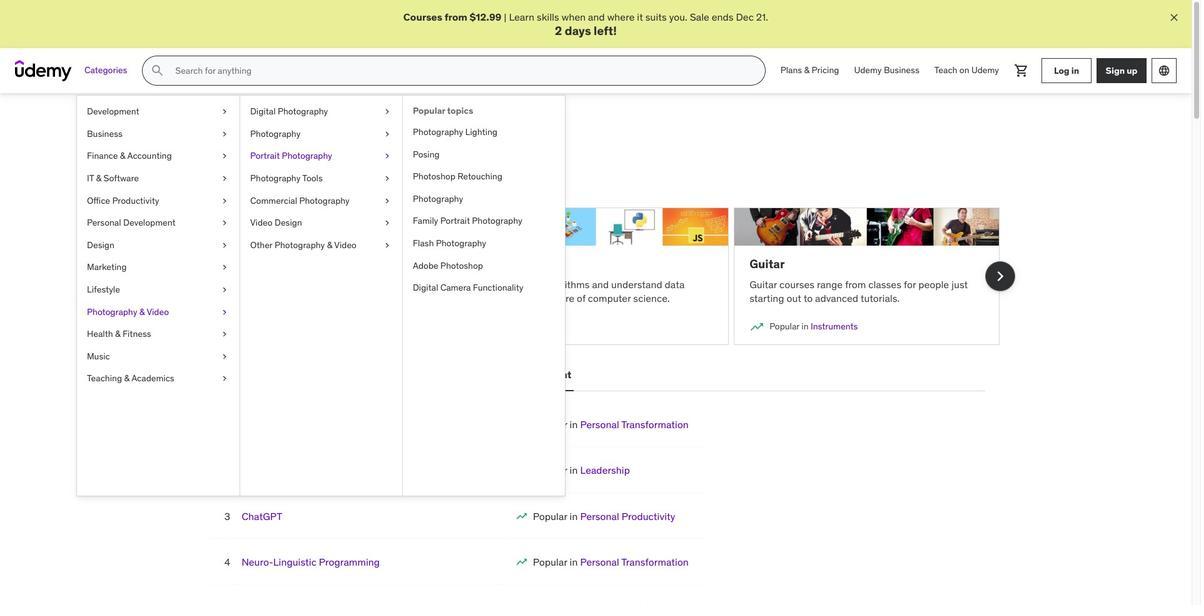 Task type: vqa. For each thing, say whether or not it's contained in the screenshot.
the left 'subscriptions'
no



Task type: locate. For each thing, give the bounding box(es) containing it.
and up left!
[[588, 11, 605, 23]]

from down the "statistical"
[[232, 292, 253, 305]]

flash photography link
[[403, 233, 565, 255]]

categories button
[[77, 56, 135, 86]]

and
[[588, 11, 605, 23], [255, 123, 283, 143], [592, 278, 609, 291]]

1 transformation from the top
[[621, 418, 689, 431]]

portrait up flash photography on the left top of page
[[440, 215, 470, 227]]

& for academics
[[124, 373, 130, 384]]

personal development for personal development button
[[464, 369, 571, 381]]

guitar for guitar
[[750, 257, 785, 272]]

development inside personal development link
[[123, 217, 176, 228]]

to inside guitar courses range from classes for people just starting out to advanced tutorials.
[[804, 292, 813, 305]]

adobe photoshop
[[413, 260, 483, 271]]

accounting
[[127, 150, 172, 162]]

xsmall image inside "commercial photography" link
[[382, 195, 392, 207]]

udemy right "pricing"
[[854, 65, 882, 76]]

development for personal development button
[[508, 369, 571, 381]]

photoshop retouching link
[[403, 166, 565, 188]]

0 horizontal spatial learn
[[192, 159, 217, 172]]

1 vertical spatial productivity
[[622, 510, 675, 523]]

1 horizontal spatial udemy
[[971, 65, 999, 76]]

1 vertical spatial video
[[334, 239, 357, 251]]

from up advanced
[[845, 278, 866, 291]]

& right teaching
[[124, 373, 130, 384]]

family portrait photography
[[413, 215, 522, 227]]

xsmall image for photography tools
[[382, 173, 392, 185]]

video down the lifestyle link on the top of the page
[[147, 306, 169, 318]]

instruments link
[[811, 321, 858, 332]]

xsmall image inside other photography & video link
[[382, 239, 392, 252]]

1 vertical spatial popular in personal transformation
[[533, 556, 689, 569]]

to
[[322, 278, 331, 291], [432, 278, 441, 291], [506, 278, 515, 291], [804, 292, 813, 305]]

development for personal development link
[[123, 217, 176, 228]]

1 udemy from the left
[[854, 65, 882, 76]]

other photography & video link
[[240, 234, 402, 257]]

finance
[[87, 150, 118, 162]]

business up the finance
[[87, 128, 122, 139]]

2 popular in personal transformation from the top
[[533, 556, 689, 569]]

personal for second personal transformation link from the bottom of the page
[[580, 418, 619, 431]]

photography up health & fitness
[[87, 306, 137, 318]]

0 vertical spatial personal transformation link
[[580, 418, 689, 431]]

photography link up new
[[240, 123, 402, 145]]

topics up improve
[[355, 123, 400, 143]]

xsmall image
[[220, 106, 230, 118], [220, 128, 230, 140], [382, 150, 392, 163], [382, 173, 392, 185], [220, 195, 230, 207], [382, 239, 392, 252], [220, 262, 230, 274], [220, 284, 230, 296], [220, 306, 230, 318], [220, 373, 230, 385]]

2 horizontal spatial learn
[[509, 11, 534, 23]]

2 vertical spatial learn
[[478, 278, 504, 291]]

0 vertical spatial skills
[[537, 11, 559, 23]]

photography up flash photography link
[[472, 215, 522, 227]]

portrait up photography tools at top
[[250, 150, 280, 162]]

popular in image
[[207, 320, 222, 335], [750, 320, 765, 335], [516, 556, 528, 569]]

cell
[[533, 418, 689, 431], [533, 464, 630, 477], [533, 510, 675, 523], [533, 556, 689, 569], [533, 602, 689, 606]]

Search for anything text field
[[173, 60, 750, 81]]

& for accounting
[[120, 150, 125, 162]]

plans
[[781, 65, 802, 76]]

& up fitness
[[139, 306, 145, 318]]

health & fitness
[[87, 329, 151, 340]]

learn left something
[[192, 159, 217, 172]]

topics up photography lighting
[[447, 105, 473, 116]]

from inside use statistical probability to teach computers how to learn from data.
[[232, 292, 253, 305]]

0 horizontal spatial photography link
[[240, 123, 402, 145]]

udemy right on
[[971, 65, 999, 76]]

xsmall image inside music link
[[220, 351, 230, 363]]

development inside personal development button
[[508, 369, 571, 381]]

learn
[[509, 11, 534, 23], [192, 159, 217, 172], [478, 278, 504, 291]]

2 transformation from the top
[[621, 556, 689, 569]]

xsmall image
[[382, 106, 392, 118], [382, 128, 392, 140], [220, 150, 230, 163], [220, 173, 230, 185], [382, 195, 392, 207], [220, 217, 230, 229], [382, 217, 392, 229], [220, 239, 230, 252], [220, 329, 230, 341], [220, 351, 230, 363]]

1 vertical spatial digital
[[413, 282, 438, 293]]

0 vertical spatial digital
[[250, 106, 276, 117]]

photoshop up 'camera'
[[440, 260, 483, 271]]

sign up link
[[1097, 58, 1147, 83]]

xsmall image inside design link
[[220, 239, 230, 252]]

3 cell from the top
[[533, 510, 675, 523]]

xsmall image for finance & accounting
[[220, 150, 230, 163]]

xsmall image inside photography & video link
[[220, 306, 230, 318]]

photography link
[[240, 123, 402, 145], [403, 188, 565, 210]]

& down video design link
[[327, 239, 332, 251]]

build
[[518, 278, 540, 291]]

2 vertical spatial and
[[592, 278, 609, 291]]

photography up commercial
[[250, 173, 301, 184]]

software
[[104, 173, 139, 184]]

2 guitar from the top
[[750, 278, 777, 291]]

& for fitness
[[115, 329, 120, 340]]

skills right existing
[[450, 159, 473, 172]]

learn up structures
[[478, 278, 504, 291]]

xsmall image inside video design link
[[382, 217, 392, 229]]

1 guitar from the top
[[750, 257, 785, 272]]

or
[[342, 159, 351, 172]]

video design
[[250, 217, 302, 228]]

popular inside portrait photography element
[[413, 105, 445, 116]]

1 popular in personal transformation from the top
[[533, 418, 689, 431]]

21.
[[756, 11, 768, 23]]

use
[[207, 278, 225, 291]]

0 vertical spatial topics
[[447, 105, 473, 116]]

adobe photoshop link
[[403, 255, 565, 277]]

xsmall image inside "marketing" link
[[220, 262, 230, 274]]

log
[[1054, 65, 1069, 76]]

video up other
[[250, 217, 272, 228]]

0 horizontal spatial personal development
[[87, 217, 176, 228]]

popular in
[[227, 321, 266, 332]]

in inside 'log in' link
[[1071, 65, 1079, 76]]

1 vertical spatial photography link
[[403, 188, 565, 210]]

0 horizontal spatial udemy
[[854, 65, 882, 76]]

transformation for first personal transformation link from the bottom
[[621, 556, 689, 569]]

guitar
[[750, 257, 785, 272], [750, 278, 777, 291]]

0 vertical spatial development
[[87, 106, 139, 117]]

&
[[804, 65, 810, 76], [120, 150, 125, 162], [96, 173, 101, 184], [327, 239, 332, 251], [139, 306, 145, 318], [115, 329, 120, 340], [124, 373, 130, 384]]

digital down adobe
[[413, 282, 438, 293]]

close image
[[1168, 11, 1180, 24]]

personal transformation link up 'leadership' link
[[580, 418, 689, 431]]

photoshop down 'posing' at the left of the page
[[413, 171, 455, 182]]

1 horizontal spatial personal development
[[464, 369, 571, 381]]

on
[[960, 65, 969, 76]]

in down popular in leadership
[[570, 510, 578, 523]]

development
[[87, 106, 139, 117], [123, 217, 176, 228], [508, 369, 571, 381]]

xsmall image for digital photography
[[382, 106, 392, 118]]

in left the instruments
[[802, 321, 809, 332]]

0 vertical spatial transformation
[[621, 418, 689, 431]]

learning
[[258, 257, 308, 272]]

design down commercial photography on the left of the page
[[275, 217, 302, 228]]

udemy image
[[15, 60, 72, 81]]

1 vertical spatial portrait
[[440, 215, 470, 227]]

0 vertical spatial video
[[250, 217, 272, 228]]

popular in image down starting
[[750, 320, 765, 335]]

in left leadership
[[570, 464, 578, 477]]

video
[[250, 217, 272, 228], [334, 239, 357, 251], [147, 306, 169, 318]]

programming
[[319, 556, 380, 569]]

1 horizontal spatial business
[[884, 65, 919, 76]]

1 vertical spatial design
[[87, 239, 114, 251]]

chatgpt link
[[242, 510, 282, 523]]

science.
[[633, 292, 670, 305]]

1 horizontal spatial photography link
[[403, 188, 565, 210]]

udemy business link
[[847, 56, 927, 86]]

academics
[[131, 373, 174, 384]]

popular in image down popular in icon
[[516, 556, 528, 569]]

personal development inside button
[[464, 369, 571, 381]]

2 vertical spatial video
[[147, 306, 169, 318]]

photography down popular topics
[[413, 126, 463, 138]]

and down digital photography
[[255, 123, 283, 143]]

photography & video link
[[77, 301, 240, 324]]

business left the teach
[[884, 65, 919, 76]]

xsmall image inside "teaching & academics" link
[[220, 373, 230, 385]]

commercial
[[250, 195, 297, 206]]

photography up popular and trending topics
[[278, 106, 328, 117]]

digital inside portrait photography element
[[413, 282, 438, 293]]

& right the finance
[[120, 150, 125, 162]]

0 horizontal spatial digital
[[250, 106, 276, 117]]

1 horizontal spatial learn
[[478, 278, 504, 291]]

popular in personal transformation down 'popular in personal productivity' on the bottom of the page
[[533, 556, 689, 569]]

1 vertical spatial development
[[123, 217, 176, 228]]

0 horizontal spatial portrait
[[250, 150, 280, 162]]

xsmall image inside finance & accounting link
[[220, 150, 230, 163]]

xsmall image for teaching & academics
[[220, 373, 230, 385]]

popular in image for machine learning
[[207, 320, 222, 335]]

classes
[[868, 278, 901, 291]]

popular
[[413, 105, 445, 116], [192, 123, 252, 143], [227, 321, 257, 332], [770, 321, 799, 332], [533, 418, 567, 431], [533, 464, 567, 477], [533, 510, 567, 523], [533, 556, 567, 569]]

productivity
[[112, 195, 159, 206], [622, 510, 675, 523]]

personal transformation link down personal productivity link
[[580, 556, 689, 569]]

popular in personal transformation up 'leadership' link
[[533, 418, 689, 431]]

0 vertical spatial learn
[[509, 11, 534, 23]]

4 cell from the top
[[533, 556, 689, 569]]

portrait photography
[[250, 150, 332, 162]]

1 horizontal spatial popular in image
[[516, 556, 528, 569]]

0 horizontal spatial topics
[[355, 123, 400, 143]]

xsmall image for it & software
[[220, 173, 230, 185]]

2 cell from the top
[[533, 464, 630, 477]]

xsmall image inside development link
[[220, 106, 230, 118]]

& right plans at the right
[[804, 65, 810, 76]]

2 udemy from the left
[[971, 65, 999, 76]]

0 vertical spatial design
[[275, 217, 302, 228]]

development inside development link
[[87, 106, 139, 117]]

submit search image
[[150, 63, 165, 78]]

suits
[[645, 11, 667, 23]]

xsmall image inside photography tools link
[[382, 173, 392, 185]]

0 vertical spatial photography link
[[240, 123, 402, 145]]

1 horizontal spatial digital
[[413, 282, 438, 293]]

0 vertical spatial productivity
[[112, 195, 159, 206]]

1 horizontal spatial from
[[445, 11, 467, 23]]

to up structures
[[506, 278, 515, 291]]

learn to build algorithms and understand data structures at the core of computer science.
[[478, 278, 685, 305]]

2 horizontal spatial video
[[334, 239, 357, 251]]

digital
[[250, 106, 276, 117], [413, 282, 438, 293]]

0 horizontal spatial from
[[232, 292, 253, 305]]

2 vertical spatial development
[[508, 369, 571, 381]]

pricing
[[812, 65, 839, 76]]

advanced
[[815, 292, 858, 305]]

from left $12.99
[[445, 11, 467, 23]]

plans & pricing link
[[773, 56, 847, 86]]

log in
[[1054, 65, 1079, 76]]

learn right |
[[509, 11, 534, 23]]

personal development link
[[77, 212, 240, 234]]

digital up popular and trending topics
[[250, 106, 276, 117]]

xsmall image inside personal development link
[[220, 217, 230, 229]]

personal for personal productivity link
[[580, 510, 619, 523]]

personal development for personal development link
[[87, 217, 176, 228]]

xsmall image for music
[[220, 351, 230, 363]]

2 horizontal spatial popular in image
[[750, 320, 765, 335]]

people
[[919, 278, 949, 291]]

0 vertical spatial personal development
[[87, 217, 176, 228]]

1 horizontal spatial skills
[[537, 11, 559, 23]]

4
[[224, 556, 230, 569]]

1 vertical spatial personal transformation link
[[580, 556, 689, 569]]

popular in image down learn
[[207, 320, 222, 335]]

teaching
[[87, 373, 122, 384]]

1 horizontal spatial video
[[250, 217, 272, 228]]

from inside guitar courses range from classes for people just starting out to advanced tutorials.
[[845, 278, 866, 291]]

0 vertical spatial business
[[884, 65, 919, 76]]

algorithms
[[542, 278, 590, 291]]

leadership link
[[580, 464, 630, 477]]

0 vertical spatial guitar
[[750, 257, 785, 272]]

guitar inside guitar courses range from classes for people just starting out to advanced tutorials.
[[750, 278, 777, 291]]

0 horizontal spatial productivity
[[112, 195, 159, 206]]

popular and trending topics
[[192, 123, 400, 143]]

xsmall image inside it & software link
[[220, 173, 230, 185]]

1 vertical spatial transformation
[[621, 556, 689, 569]]

algorithms
[[478, 257, 541, 272]]

in up popular in leadership
[[570, 418, 578, 431]]

learn something completely new or improve your existing skills
[[192, 159, 473, 172]]

1 horizontal spatial productivity
[[622, 510, 675, 523]]

video down video design link
[[334, 239, 357, 251]]

in down 'popular in personal productivity' on the bottom of the page
[[570, 556, 578, 569]]

0 vertical spatial from
[[445, 11, 467, 23]]

skills up 2
[[537, 11, 559, 23]]

xsmall image for portrait photography
[[382, 150, 392, 163]]

something
[[220, 159, 267, 172]]

0 vertical spatial photoshop
[[413, 171, 455, 182]]

and inside learn to build algorithms and understand data structures at the core of computer science.
[[592, 278, 609, 291]]

topics
[[447, 105, 473, 116], [355, 123, 400, 143]]

xsmall image for health & fitness
[[220, 329, 230, 341]]

and inside courses from $12.99 | learn skills when and where it suits you. sale ends dec 21. 2 days left!
[[588, 11, 605, 23]]

popular topics
[[413, 105, 473, 116]]

xsmall image inside digital photography link
[[382, 106, 392, 118]]

1 vertical spatial skills
[[450, 159, 473, 172]]

in right log
[[1071, 65, 1079, 76]]

0 horizontal spatial video
[[147, 306, 169, 318]]

1 vertical spatial personal development
[[464, 369, 571, 381]]

udemy
[[854, 65, 882, 76], [971, 65, 999, 76]]

music link
[[77, 346, 240, 368]]

personal development
[[87, 217, 176, 228], [464, 369, 571, 381]]

xsmall image inside office productivity link
[[220, 195, 230, 207]]

2 horizontal spatial from
[[845, 278, 866, 291]]

xsmall image for photography & video
[[220, 306, 230, 318]]

left!
[[594, 23, 617, 38]]

personal inside button
[[464, 369, 505, 381]]

xsmall image for other photography & video
[[382, 239, 392, 252]]

and up computer
[[592, 278, 609, 291]]

1 vertical spatial learn
[[192, 159, 217, 172]]

$12.99
[[470, 11, 501, 23]]

digital for digital camera functionality
[[413, 282, 438, 293]]

1 vertical spatial business
[[87, 128, 122, 139]]

xsmall image inside health & fitness link
[[220, 329, 230, 341]]

1 horizontal spatial topics
[[447, 105, 473, 116]]

camera
[[440, 282, 471, 293]]

0 vertical spatial popular in personal transformation
[[533, 418, 689, 431]]

from inside courses from $12.99 | learn skills when and where it suits you. sale ends dec 21. 2 days left!
[[445, 11, 467, 23]]

learn inside learn to build algorithms and understand data structures at the core of computer science.
[[478, 278, 504, 291]]

3
[[224, 510, 230, 523]]

machine
[[207, 257, 255, 272]]

0 horizontal spatial popular in image
[[207, 320, 222, 335]]

probability
[[273, 278, 320, 291]]

0 vertical spatial and
[[588, 11, 605, 23]]

1 vertical spatial from
[[845, 278, 866, 291]]

xsmall image for marketing
[[220, 262, 230, 274]]

of
[[577, 292, 586, 305]]

photography up the family on the left top
[[413, 193, 463, 204]]

xsmall image inside the lifestyle link
[[220, 284, 230, 296]]

0 horizontal spatial design
[[87, 239, 114, 251]]

1 horizontal spatial design
[[275, 217, 302, 228]]

& right health
[[115, 329, 120, 340]]

it
[[637, 11, 643, 23]]

1 vertical spatial guitar
[[750, 278, 777, 291]]

xsmall image for photography
[[382, 128, 392, 140]]

photography link down retouching
[[403, 188, 565, 210]]

1 vertical spatial and
[[255, 123, 283, 143]]

xsmall image inside portrait photography link
[[382, 150, 392, 163]]

from
[[445, 11, 467, 23], [845, 278, 866, 291], [232, 292, 253, 305]]

2 vertical spatial from
[[232, 292, 253, 305]]

personal
[[87, 217, 121, 228], [464, 369, 505, 381], [580, 418, 619, 431], [580, 510, 619, 523], [580, 556, 619, 569]]

personal for first personal transformation link from the bottom
[[580, 556, 619, 569]]

xsmall image inside business link
[[220, 128, 230, 140]]

design up marketing
[[87, 239, 114, 251]]

& right it at the left of the page
[[96, 173, 101, 184]]

xsmall image for video design
[[382, 217, 392, 229]]

at
[[527, 292, 535, 305]]

to right 'out'
[[804, 292, 813, 305]]



Task type: describe. For each thing, give the bounding box(es) containing it.
in for instruments 'link'
[[802, 321, 809, 332]]

office
[[87, 195, 110, 206]]

udemy inside teach on udemy link
[[971, 65, 999, 76]]

skills inside courses from $12.99 | learn skills when and where it suits you. sale ends dec 21. 2 days left!
[[537, 11, 559, 23]]

next image
[[990, 266, 1010, 286]]

0 vertical spatial portrait
[[250, 150, 280, 162]]

portrait photography link
[[240, 145, 402, 168]]

health
[[87, 329, 113, 340]]

learn inside courses from $12.99 | learn skills when and where it suits you. sale ends dec 21. 2 days left!
[[509, 11, 534, 23]]

photography up learning
[[275, 239, 325, 251]]

family portrait photography link
[[403, 210, 565, 233]]

digital camera functionality
[[413, 282, 523, 293]]

completely
[[269, 159, 319, 172]]

retouching
[[458, 171, 502, 182]]

xsmall image for commercial photography
[[382, 195, 392, 207]]

lighting
[[465, 126, 497, 138]]

business link
[[77, 123, 240, 145]]

popular in personal transformation for second personal transformation link from the bottom of the page
[[533, 418, 689, 431]]

in for personal productivity link
[[570, 510, 578, 523]]

commercial photography
[[250, 195, 350, 206]]

adobe
[[413, 260, 438, 271]]

learn for algorithms
[[478, 278, 504, 291]]

courses
[[403, 11, 442, 23]]

your
[[391, 159, 411, 172]]

understand
[[611, 278, 662, 291]]

in down data.
[[259, 321, 266, 332]]

1 horizontal spatial portrait
[[440, 215, 470, 227]]

instruments
[[811, 321, 858, 332]]

design inside video design link
[[275, 217, 302, 228]]

how
[[412, 278, 430, 291]]

tutorials.
[[861, 292, 900, 305]]

popular in image for guitar
[[750, 320, 765, 335]]

photography tools
[[250, 173, 323, 184]]

1 vertical spatial topics
[[355, 123, 400, 143]]

personal development button
[[461, 360, 574, 390]]

photography lighting link
[[403, 121, 565, 144]]

personal productivity link
[[580, 510, 675, 523]]

xsmall image for development
[[220, 106, 230, 118]]

photography lighting
[[413, 126, 497, 138]]

teach on udemy link
[[927, 56, 1007, 86]]

popular in leadership
[[533, 464, 630, 477]]

& for software
[[96, 173, 101, 184]]

to inside learn to build algorithms and understand data structures at the core of computer science.
[[506, 278, 515, 291]]

posing
[[413, 149, 440, 160]]

development link
[[77, 101, 240, 123]]

learn for popular and trending topics
[[192, 159, 217, 172]]

courses from $12.99 | learn skills when and where it suits you. sale ends dec 21. 2 days left!
[[403, 11, 768, 38]]

guitar courses range from classes for people just starting out to advanced tutorials.
[[750, 278, 968, 305]]

starting
[[750, 292, 784, 305]]

2 personal transformation link from the top
[[580, 556, 689, 569]]

marketing link
[[77, 257, 240, 279]]

0 horizontal spatial business
[[87, 128, 122, 139]]

& for video
[[139, 306, 145, 318]]

photography down photography tools link
[[299, 195, 350, 206]]

to left "teach"
[[322, 278, 331, 291]]

popular in personal productivity
[[533, 510, 675, 523]]

flash photography
[[413, 238, 486, 249]]

popular in personal transformation for first personal transformation link from the bottom
[[533, 556, 689, 569]]

xsmall image for lifestyle
[[220, 284, 230, 296]]

photography down digital photography
[[250, 128, 301, 139]]

sign
[[1106, 65, 1125, 76]]

0 horizontal spatial skills
[[450, 159, 473, 172]]

& for pricing
[[804, 65, 810, 76]]

portrait photography element
[[402, 96, 565, 496]]

data
[[665, 278, 685, 291]]

just
[[952, 278, 968, 291]]

computers
[[361, 278, 409, 291]]

improve
[[353, 159, 389, 172]]

flash
[[413, 238, 434, 249]]

video design link
[[240, 212, 402, 234]]

teach
[[934, 65, 957, 76]]

xsmall image for personal development
[[220, 217, 230, 229]]

photoshop retouching
[[413, 171, 502, 182]]

1 cell from the top
[[533, 418, 689, 431]]

leadership
[[580, 464, 630, 477]]

music
[[87, 351, 110, 362]]

linguistic
[[273, 556, 317, 569]]

to right 'how'
[[432, 278, 441, 291]]

transformation for second personal transformation link from the bottom of the page
[[621, 418, 689, 431]]

5 cell from the top
[[533, 602, 689, 606]]

photography down family portrait photography
[[436, 238, 486, 249]]

neuro-linguistic programming
[[242, 556, 380, 569]]

xsmall image for design
[[220, 239, 230, 252]]

in for 'leadership' link
[[570, 464, 578, 477]]

ends
[[712, 11, 734, 23]]

commercial photography link
[[240, 190, 402, 212]]

digital for digital photography
[[250, 106, 276, 117]]

other
[[250, 239, 272, 251]]

teach
[[334, 278, 359, 291]]

2
[[555, 23, 562, 38]]

sign up
[[1106, 65, 1138, 76]]

xsmall image for office productivity
[[220, 195, 230, 207]]

trending
[[286, 123, 352, 143]]

computer
[[588, 292, 631, 305]]

when
[[562, 11, 586, 23]]

photography & video
[[87, 306, 169, 318]]

it & software
[[87, 173, 139, 184]]

marketing
[[87, 262, 127, 273]]

it
[[87, 173, 94, 184]]

in for second personal transformation link from the bottom of the page
[[570, 418, 578, 431]]

where
[[607, 11, 635, 23]]

photography up "tools"
[[282, 150, 332, 162]]

choose a language image
[[1158, 65, 1170, 77]]

other photography & video
[[250, 239, 357, 251]]

in for first personal transformation link from the bottom
[[570, 556, 578, 569]]

structures
[[478, 292, 524, 305]]

use statistical probability to teach computers how to learn from data.
[[207, 278, 441, 305]]

1 personal transformation link from the top
[[580, 418, 689, 431]]

lifestyle link
[[77, 279, 240, 301]]

digital camera functionality link
[[403, 277, 565, 299]]

out
[[787, 292, 801, 305]]

design inside design link
[[87, 239, 114, 251]]

carousel element
[[192, 193, 1015, 360]]

neuro-
[[242, 556, 273, 569]]

topics inside portrait photography element
[[447, 105, 473, 116]]

machine learning
[[207, 257, 308, 272]]

tools
[[302, 173, 323, 184]]

categories
[[84, 65, 127, 76]]

1 vertical spatial photoshop
[[440, 260, 483, 271]]

xsmall image for business
[[220, 128, 230, 140]]

existing
[[413, 159, 448, 172]]

shopping cart with 0 items image
[[1014, 63, 1029, 78]]

guitar for guitar courses range from classes for people just starting out to advanced tutorials.
[[750, 278, 777, 291]]

udemy inside udemy business link
[[854, 65, 882, 76]]

health & fitness link
[[77, 324, 240, 346]]

office productivity
[[87, 195, 159, 206]]

udemy business
[[854, 65, 919, 76]]

|
[[504, 11, 507, 23]]

popular in image
[[516, 510, 528, 523]]



